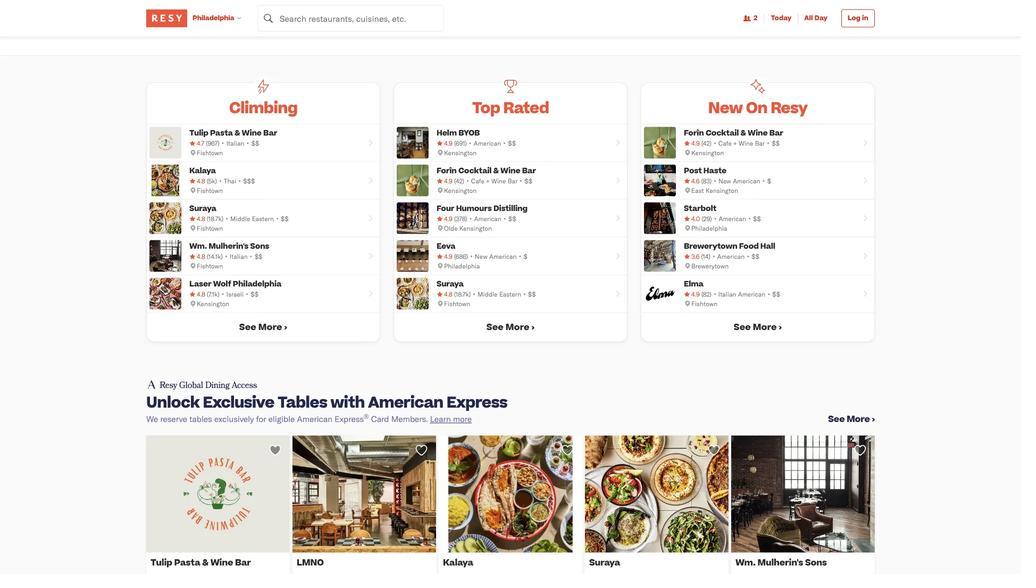 Task type: describe. For each thing, give the bounding box(es) containing it.
top rated button
[[470, 77, 552, 119]]

(83)
[[701, 177, 712, 185]]

(7.1k) reviews element
[[207, 290, 220, 299]]

italian american
[[719, 291, 766, 298]]

4.8 for 4.8 out of 5 stars icon left of (5k) reviews element
[[197, 177, 205, 185]]

0 horizontal spatial express
[[335, 414, 364, 424]]

wm. for wm. mulherin's sons 'link' inside unlock exclusive tables with american express collection main content
[[736, 557, 756, 569]]

all
[[805, 14, 813, 23]]

see more › button for new on resy
[[642, 313, 875, 342]]

tables
[[189, 414, 212, 424]]

wolf
[[213, 279, 231, 290]]

4.0
[[692, 215, 700, 223]]

openings,
[[332, 18, 371, 29]]

suraya link for (18.7k) reviews element inside the climbing element
[[189, 203, 219, 215]]

Add LMNO to favorites checkbox
[[415, 444, 428, 457]]

4.9 out of 5 stars image for eeva link
[[437, 252, 453, 261]]

at
[[788, 8, 796, 19]]

eeva
[[437, 241, 456, 252]]

Add Suraya to favorites checkbox
[[708, 444, 721, 457]]

see more › button inside unlock exclusive tables with american express collection main content
[[818, 413, 875, 426]]

kensington down 378 reviews element
[[460, 225, 492, 232]]

american up add lmno to favorites option
[[368, 392, 444, 414]]

earn up to $250 back at restaurants. learn more.
[[703, 8, 848, 29]]

suraya link inside unlock exclusive tables with american express collection main content
[[589, 557, 725, 569]]

rated
[[504, 97, 549, 119]]

suraya for (18.7k) reviews element inside the climbing element
[[189, 203, 216, 215]]

$$ for (7.1k) reviews element
[[251, 291, 259, 298]]

card
[[371, 414, 389, 424]]

see for top rated
[[487, 321, 504, 334]]

(686)
[[454, 253, 468, 261]]

post haste
[[684, 166, 727, 177]]

4.8 out of 5 stars image for top rated
[[437, 290, 453, 299]]

4.9 out of 5 stars image for four humours distilling link
[[437, 214, 453, 224]]

american down byob
[[474, 140, 501, 147]]

& inside unlock exclusive tables with american express collection main content
[[202, 557, 209, 569]]

hall
[[761, 241, 776, 252]]

tulip for bottommost tulip pasta & wine bar link
[[151, 557, 172, 569]]

new for post haste
[[719, 177, 732, 185]]

$$ for '29 reviews' element
[[753, 215, 761, 223]]

4.7 out of 5 stars image
[[189, 139, 204, 148]]

$$$
[[243, 177, 255, 185]]

eastern inside the top rated element
[[499, 291, 521, 298]]

suraya for bottommost (18.7k) reviews element
[[437, 279, 464, 290]]

kensington down 83 reviews element
[[706, 187, 738, 195]]

42 reviews element for rightmost forîn cocktail & wine bar link
[[702, 139, 712, 148]]

learn inside unlock exclusive tables with american express we reserve tables exclusively for eligible american express ® card members. learn more
[[430, 414, 451, 424]]

american right (29)
[[719, 215, 746, 223]]

1 vertical spatial tulip pasta & wine bar link
[[151, 557, 286, 569]]

exclusive
[[203, 392, 274, 414]]

east
[[692, 187, 704, 195]]

4.9 for eeva link
[[444, 253, 453, 261]]

fishtown for (5k) reviews element
[[197, 187, 223, 195]]

byob
[[459, 128, 480, 139]]

kalaya link inside climbing element
[[189, 166, 219, 177]]

olde
[[444, 225, 458, 232]]

elma
[[684, 279, 704, 290]]

$$ for bottommost (18.7k) reviews element
[[528, 291, 536, 298]]

$ for eeva
[[524, 253, 528, 261]]

cafe + wine bar inside new on resy element
[[719, 140, 765, 147]]

wine inside unlock exclusive tables with american express collection main content
[[210, 557, 233, 569]]

4.8 for 4.8 out of 5 stars image corresponding to suraya
[[197, 215, 205, 223]]

$$ for (18.7k) reviews element inside the climbing element
[[281, 215, 289, 223]]

unlock exclusive tables with american express collection main content
[[138, 369, 883, 575]]

(5k) reviews element
[[207, 177, 217, 186]]

1 to from the left
[[165, 8, 174, 19]]

to inside earn up to $250 back at restaurants. learn more.
[[735, 8, 743, 19]]

tulip for the topmost tulip pasta & wine bar link
[[189, 128, 208, 139]]

members.
[[391, 414, 428, 424]]

four
[[437, 203, 455, 215]]

now
[[373, 18, 390, 29]]

day
[[815, 14, 828, 23]]

american up "east kensington"
[[733, 177, 761, 185]]

83 reviews element
[[701, 177, 712, 186]]

new american for post haste
[[719, 177, 761, 185]]

see more › button for top rated
[[394, 313, 627, 342]]

sons inside unlock exclusive tables with american express collection main content
[[805, 557, 827, 569]]

philadelphia inside climbing element
[[233, 279, 282, 290]]

cocktail for leftmost forîn cocktail & wine bar link
[[459, 166, 492, 177]]

fishtown for bottommost (18.7k) reviews element
[[444, 300, 470, 308]]

› for top rated
[[532, 321, 535, 334]]

post haste link
[[684, 166, 729, 177]]

4.9 out of 5 stars image for helm byob
[[437, 139, 453, 148]]

new on resy button
[[706, 77, 810, 119]]

0 vertical spatial tulip pasta & wine bar link
[[189, 128, 280, 139]]

the
[[167, 18, 181, 29]]

eligible
[[268, 414, 295, 424]]

suraya inside unlock exclusive tables with american express collection main content
[[589, 557, 620, 569]]

helm byob
[[437, 128, 480, 139]]

$250
[[745, 8, 765, 19]]

brewerytown food hall
[[684, 241, 776, 252]]

sons inside climbing element
[[250, 241, 269, 252]]

eeva link
[[437, 241, 458, 252]]

(14.1k) reviews element
[[207, 252, 223, 261]]

4.8 out of 5 stars image for climbing
[[189, 290, 205, 299]]

82 reviews element
[[702, 290, 712, 299]]

we
[[146, 414, 158, 424]]

bar inside unlock exclusive tables with american express collection main content
[[235, 557, 251, 569]]

4.9 for four humours distilling link
[[444, 215, 453, 223]]

humours
[[456, 203, 492, 215]]

philadelphia inside new on resy element
[[692, 225, 727, 232]]

more.
[[727, 18, 750, 29]]

philadelphia's newest restaurant openings, now on resy link
[[332, 8, 493, 29]]

686 reviews element
[[454, 252, 468, 261]]

olde kensington
[[444, 225, 492, 232]]

(29)
[[702, 215, 712, 223]]

& inside climbing element
[[235, 128, 240, 139]]

mulherin's for left wm. mulherin's sons 'link'
[[209, 241, 249, 252]]

4.8 out of 5 stars image for suraya
[[189, 214, 205, 224]]

distilling
[[494, 203, 528, 215]]

pasta inside climbing element
[[210, 128, 233, 139]]

time
[[202, 18, 221, 29]]

laser wolf philadelphia link
[[189, 279, 284, 290]]

29 reviews element
[[702, 214, 712, 224]]

american right eligible
[[297, 414, 333, 424]]

helm
[[437, 128, 457, 139]]

0 horizontal spatial wm. mulherin's sons link
[[189, 241, 272, 252]]

resy global dining access
[[160, 379, 257, 394]]

there
[[223, 18, 246, 29]]

4.9 out of 5 stars image for leftmost forîn cocktail & wine bar link
[[437, 177, 453, 186]]

0 horizontal spatial forîn cocktail & wine bar link
[[437, 166, 539, 177]]

kensington up post haste link
[[692, 149, 724, 157]]

see more › for new on resy
[[734, 321, 782, 334]]

top
[[472, 97, 500, 119]]

cocktail for rightmost forîn cocktail & wine bar link
[[706, 128, 739, 139]]

4.9 out of 5 stars image for elma
[[684, 290, 700, 299]]

philadelphia's
[[332, 8, 386, 19]]

(18.7k) for suraya "link" within the climbing element
[[207, 215, 223, 223]]

italian for pasta
[[226, 140, 244, 147]]

1 how from the left
[[146, 8, 164, 19]]

laser wolf philadelphia
[[189, 279, 282, 290]]

$$ for 82 reviews element
[[773, 291, 781, 298]]

wm. for left wm. mulherin's sons 'link'
[[189, 241, 207, 252]]

into
[[191, 8, 207, 19]]

middle for (18.7k) reviews element inside the climbing element
[[230, 215, 250, 223]]

loup
[[222, 8, 241, 19]]

(42) inside new on resy element
[[702, 139, 712, 147]]

log in button
[[842, 9, 875, 27]]

967 reviews element
[[206, 139, 220, 148]]

kensington inside climbing element
[[197, 300, 229, 308]]

all day
[[805, 14, 828, 23]]

how to get into my loup — and how to have the best time there link
[[146, 8, 308, 29]]

tulip pasta & wine bar for the topmost tulip pasta & wine bar link
[[189, 128, 277, 139]]

my
[[209, 8, 220, 19]]

learn more button
[[430, 414, 472, 424]]

log
[[848, 14, 861, 23]]

+ inside new on resy element
[[734, 140, 737, 147]]

$$ for the 691 reviews element
[[508, 140, 516, 147]]

earn up to $250 back at restaurants. learn more. link
[[703, 8, 865, 29]]

restaurant
[[419, 8, 463, 19]]

$$ for 967 reviews element
[[251, 140, 259, 147]]

$ for post haste
[[768, 177, 771, 185]]

climbing button
[[225, 77, 302, 119]]

brewerytown for brewerytown food hall
[[684, 241, 738, 252]]

global
[[179, 379, 203, 394]]

mulherin's for wm. mulherin's sons 'link' inside unlock exclusive tables with american express collection main content
[[758, 557, 803, 569]]

have
[[146, 18, 166, 29]]

4.0 out of 5 stars image
[[684, 214, 700, 224]]

2
[[754, 14, 758, 23]]

see inside unlock exclusive tables with american express collection main content
[[828, 413, 845, 426]]

log in
[[848, 14, 869, 23]]

1 horizontal spatial express
[[447, 392, 508, 414]]

4.9 for helm byob link on the top of the page
[[444, 139, 453, 147]]

unlock
[[146, 392, 200, 414]]

› inside unlock exclusive tables with american express collection main content
[[872, 413, 875, 426]]

resy inside unlock exclusive tables with american express collection main content
[[160, 379, 177, 394]]

thai
[[224, 177, 236, 185]]

2 how from the left
[[268, 8, 285, 19]]

new
[[709, 97, 743, 119]]

(42) inside the top rated element
[[454, 177, 464, 185]]

access
[[232, 379, 257, 394]]

newest
[[388, 8, 417, 19]]

— and
[[243, 8, 266, 19]]

how to get into my loup — and how to have the best time there
[[146, 8, 295, 29]]

$$ for '14 reviews' "element"
[[752, 253, 760, 261]]



Task type: vqa. For each thing, say whether or not it's contained in the screenshot.


Task type: locate. For each thing, give the bounding box(es) containing it.
4.9 out of 5 stars image
[[437, 139, 453, 148], [684, 290, 700, 299]]

+ inside the top rated element
[[486, 177, 490, 185]]

cafe + wine bar up four humours distilling link
[[471, 177, 518, 185]]

tulip pasta & wine bar for bottommost tulip pasta & wine bar link
[[151, 557, 251, 569]]

earn
[[703, 8, 721, 19]]

learn right members.
[[430, 414, 451, 424]]

sons
[[250, 241, 269, 252], [805, 557, 827, 569]]

4.8 for wm. mulherin's sons 4.8 out of 5 stars image
[[197, 253, 205, 261]]

1 horizontal spatial kalaya
[[443, 557, 473, 569]]

forîn cocktail & wine bar inside new on resy element
[[684, 128, 784, 139]]

1 horizontal spatial resy
[[404, 18, 422, 29]]

0 vertical spatial (18.7k) reviews element
[[207, 214, 223, 224]]

fishtown
[[197, 149, 223, 157], [197, 187, 223, 195], [197, 225, 223, 232], [197, 262, 223, 270], [444, 300, 470, 308], [692, 300, 718, 308]]

0 vertical spatial 42 reviews element
[[702, 139, 712, 148]]

wm. mulherin's sons link inside unlock exclusive tables with american express collection main content
[[736, 557, 871, 569]]

1 horizontal spatial new american
[[719, 177, 761, 185]]

see more › button inside climbing element
[[147, 313, 380, 342]]

see more › for top rated
[[487, 321, 535, 334]]

1 vertical spatial on
[[746, 97, 768, 119]]

0 horizontal spatial suraya
[[189, 203, 216, 215]]

0 vertical spatial kalaya
[[189, 166, 216, 177]]

42 reviews element
[[702, 139, 712, 148], [454, 177, 464, 186]]

0 horizontal spatial sons
[[250, 241, 269, 252]]

italian
[[226, 140, 244, 147], [230, 253, 248, 261], [719, 291, 737, 298]]

east kensington
[[692, 187, 738, 195]]

forîn cocktail & wine bar up four humours distilling link
[[437, 166, 536, 177]]

cocktail inside the top rated element
[[459, 166, 492, 177]]

2 4.8 out of 5 stars image from the top
[[189, 252, 205, 261]]

see for climbing
[[239, 321, 256, 334]]

0 horizontal spatial cafe
[[471, 177, 485, 185]]

lmno
[[297, 557, 324, 569]]

forîn cocktail & wine bar inside the top rated element
[[437, 166, 536, 177]]

resy
[[404, 18, 422, 29], [160, 379, 177, 394]]

cafe inside the top rated element
[[471, 177, 485, 185]]

› inside new on resy element
[[779, 321, 782, 334]]

(18.7k) reviews element
[[207, 214, 223, 224], [454, 290, 471, 299]]

1 vertical spatial tulip pasta & wine bar
[[151, 557, 251, 569]]

0 horizontal spatial middle
[[230, 215, 250, 223]]

4.9 up the olde
[[444, 215, 453, 223]]

4.9 down helm
[[444, 139, 453, 147]]

(42) up four
[[454, 177, 464, 185]]

(967)
[[206, 139, 220, 147]]

kalaya link
[[189, 166, 219, 177], [443, 557, 578, 569]]

4.9 out of 5 stars image
[[684, 139, 700, 148], [437, 177, 453, 186], [437, 214, 453, 224], [437, 252, 453, 261]]

see more › inside the top rated element
[[487, 321, 535, 334]]

(18.7k) down the 686 reviews element
[[454, 291, 471, 298]]

1 horizontal spatial 4.9 out of 5 stars image
[[684, 290, 700, 299]]

1 horizontal spatial kalaya link
[[443, 557, 578, 569]]

more for new on resy
[[753, 321, 777, 334]]

new right (686) at the top left of the page
[[475, 253, 488, 261]]

1 horizontal spatial pasta
[[210, 128, 233, 139]]

on right new
[[746, 97, 768, 119]]

(18.7k) for suraya "link" within the top rated element
[[454, 291, 471, 298]]

1 horizontal spatial wm. mulherin's sons
[[736, 557, 827, 569]]

see inside new on resy element
[[734, 321, 751, 334]]

1 vertical spatial 42 reviews element
[[454, 177, 464, 186]]

› for new on resy
[[779, 321, 782, 334]]

0 horizontal spatial middle eastern
[[230, 215, 274, 223]]

› for climbing
[[284, 321, 287, 334]]

cafe + wine bar inside the top rated element
[[471, 177, 518, 185]]

how right — and
[[268, 8, 285, 19]]

1 horizontal spatial cafe + wine bar
[[719, 140, 765, 147]]

2 vertical spatial italian
[[719, 291, 737, 298]]

4.9 out of 5 stars image up the olde
[[437, 214, 453, 224]]

1 vertical spatial new american
[[475, 253, 517, 261]]

fishtown inside new on resy element
[[692, 300, 718, 308]]

four humours distilling link
[[437, 203, 530, 215]]

forîn inside new on resy element
[[684, 128, 704, 139]]

0 vertical spatial forîn cocktail & wine bar
[[684, 128, 784, 139]]

kalaya inside climbing element
[[189, 166, 216, 177]]

see more › inside new on resy element
[[734, 321, 782, 334]]

0 vertical spatial cocktail
[[706, 128, 739, 139]]

0 vertical spatial learn
[[703, 18, 726, 29]]

1 vertical spatial (18.7k)
[[454, 291, 471, 298]]

0 vertical spatial wm.
[[189, 241, 207, 252]]

fishtown for 967 reviews element
[[197, 149, 223, 157]]

kensington down the 691 reviews element
[[444, 149, 477, 157]]

0 vertical spatial new american
[[719, 177, 761, 185]]

(7.1k)
[[207, 291, 220, 298]]

4.9 out of 5 stars image for rightmost forîn cocktail & wine bar link
[[684, 139, 700, 148]]

0 horizontal spatial resy
[[160, 379, 177, 394]]

american right (686) at the top left of the page
[[489, 253, 517, 261]]

› inside the top rated element
[[532, 321, 535, 334]]

0 horizontal spatial forîn cocktail & wine bar
[[437, 166, 536, 177]]

0 horizontal spatial new
[[475, 253, 488, 261]]

fishtown down 82 reviews element
[[692, 300, 718, 308]]

see for new on resy
[[734, 321, 751, 334]]

4.9 out of 5 stars image left the 686 reviews element
[[437, 252, 453, 261]]

see more › button inside the top rated element
[[394, 313, 627, 342]]

more inside unlock exclusive tables with american express we reserve tables exclusively for eligible american express ® card members. learn more
[[453, 414, 472, 424]]

tulip inside climbing element
[[189, 128, 208, 139]]

philadelphia's newest restaurant openings, now on resy
[[332, 8, 463, 29]]

on right now
[[392, 18, 402, 29]]

climbing
[[229, 97, 298, 119]]

$$
[[251, 140, 259, 147], [508, 140, 516, 147], [772, 140, 780, 147], [525, 177, 533, 185], [281, 215, 289, 223], [509, 215, 517, 223], [753, 215, 761, 223], [255, 253, 263, 261], [752, 253, 760, 261], [251, 291, 259, 298], [528, 291, 536, 298], [773, 291, 781, 298]]

0 vertical spatial 4.9 out of 5 stars image
[[437, 139, 453, 148]]

on
[[392, 18, 402, 29], [746, 97, 768, 119]]

4.8 out of 5 stars image for wm. mulherin's sons
[[189, 252, 205, 261]]

1 vertical spatial +
[[486, 177, 490, 185]]

4.9 for elma link
[[692, 291, 700, 298]]

› inside climbing element
[[284, 321, 287, 334]]

2 vertical spatial suraya
[[589, 557, 620, 569]]

new for eeva
[[475, 253, 488, 261]]

middle eastern inside the top rated element
[[478, 291, 521, 298]]

forîn down the 691 reviews element
[[437, 166, 457, 177]]

tulip inside unlock exclusive tables with american express collection main content
[[151, 557, 172, 569]]

philadelphia
[[193, 14, 234, 23], [692, 225, 727, 232], [444, 262, 480, 270], [233, 279, 282, 290]]

2 horizontal spatial suraya link
[[589, 557, 725, 569]]

0 horizontal spatial mulherin's
[[209, 241, 249, 252]]

0 horizontal spatial wm.
[[189, 241, 207, 252]]

see more ›
[[239, 321, 287, 334], [487, 321, 535, 334], [734, 321, 782, 334], [828, 413, 875, 426]]

Search restaurants, cuisines, etc. text field
[[258, 5, 444, 32]]

cafe
[[719, 140, 732, 147], [471, 177, 485, 185]]

eastern inside climbing element
[[252, 215, 274, 223]]

forîn up the post at the top right of the page
[[684, 128, 704, 139]]

14 reviews element
[[701, 252, 711, 261]]

0 horizontal spatial how
[[146, 8, 164, 19]]

new inside the top rated element
[[475, 253, 488, 261]]

fishtown inside the top rated element
[[444, 300, 470, 308]]

italian for mulherin's
[[230, 253, 248, 261]]

4.6
[[692, 177, 700, 185]]

resy right now
[[404, 18, 422, 29]]

378 reviews element
[[454, 214, 467, 224]]

exclusively
[[214, 414, 254, 424]]

(18.7k)
[[207, 215, 223, 223], [454, 291, 471, 298]]

today
[[771, 14, 792, 23]]

2 vertical spatial suraya link
[[589, 557, 725, 569]]

& inside new on resy element
[[741, 128, 746, 139]]

0 vertical spatial suraya link
[[189, 203, 219, 215]]

new on resy element
[[641, 77, 875, 342]]

helm byob link
[[437, 128, 483, 139]]

cafe up humours on the top
[[471, 177, 485, 185]]

suraya inside climbing element
[[189, 203, 216, 215]]

middle eastern
[[230, 215, 274, 223], [478, 291, 521, 298]]

4.9 down eeva link
[[444, 253, 453, 261]]

Add Kalaya to favorites checkbox
[[561, 444, 575, 457]]

4.9 out of 5 stars image inside the top rated element
[[437, 139, 453, 148]]

new american
[[719, 177, 761, 185], [475, 253, 517, 261]]

express
[[447, 392, 508, 414], [335, 414, 364, 424]]

kensington down (7.1k) reviews element
[[197, 300, 229, 308]]

learn left more.
[[703, 18, 726, 29]]

1 vertical spatial 4.9 out of 5 stars image
[[684, 290, 700, 299]]

2 to from the left
[[287, 8, 295, 19]]

fishtown for '(14.1k) reviews' 'element'
[[197, 262, 223, 270]]

brewerytown food hall link
[[684, 241, 778, 252]]

(18.7k) inside the top rated element
[[454, 291, 471, 298]]

more for top rated
[[506, 321, 530, 334]]

middle eastern inside climbing element
[[230, 215, 274, 223]]

to
[[165, 8, 174, 19], [287, 8, 295, 19], [735, 8, 743, 19]]

0 vertical spatial (42)
[[702, 139, 712, 147]]

more inside new on resy element
[[753, 321, 777, 334]]

1 horizontal spatial forîn cocktail & wine bar
[[684, 128, 784, 139]]

forîn cocktail & wine bar link up four humours distilling link
[[437, 166, 539, 177]]

0 horizontal spatial $
[[524, 253, 528, 261]]

forîn cocktail & wine bar link down new
[[684, 128, 786, 139]]

suraya link inside the top rated element
[[437, 279, 466, 290]]

brewerytown up (14)
[[684, 241, 738, 252]]

suraya
[[189, 203, 216, 215], [437, 279, 464, 290], [589, 557, 620, 569]]

cocktail inside new on resy element
[[706, 128, 739, 139]]

1 vertical spatial suraya
[[437, 279, 464, 290]]

4.9 down elma link
[[692, 291, 700, 298]]

4.8 for climbing 4.8 out of 5 stars icon
[[197, 291, 205, 298]]

(691)
[[454, 139, 467, 147]]

1 vertical spatial brewerytown
[[692, 262, 729, 270]]

1 horizontal spatial suraya
[[437, 279, 464, 290]]

fishtown down the 686 reviews element
[[444, 300, 470, 308]]

4.9 out of 5 stars image inside new on resy element
[[684, 290, 700, 299]]

to right up
[[735, 8, 743, 19]]

1 horizontal spatial 42 reviews element
[[702, 139, 712, 148]]

1 horizontal spatial wm.
[[736, 557, 756, 569]]

to right — and
[[287, 8, 295, 19]]

in
[[862, 14, 869, 23]]

american right (82)
[[738, 291, 766, 298]]

food
[[739, 241, 759, 252]]

see more › button
[[147, 313, 380, 342], [394, 313, 627, 342], [642, 313, 875, 342], [818, 413, 875, 426]]

forîn inside the top rated element
[[437, 166, 457, 177]]

cocktail down new
[[706, 128, 739, 139]]

4.9 out of 5 stars image left the 691 reviews element
[[437, 139, 453, 148]]

resy
[[771, 97, 808, 119]]

1 vertical spatial resy
[[160, 379, 177, 394]]

1 horizontal spatial (42)
[[702, 139, 712, 147]]

wine inside climbing element
[[242, 128, 262, 139]]

to left get
[[165, 8, 174, 19]]

1 vertical spatial wm. mulherin's sons
[[736, 557, 827, 569]]

4.9
[[444, 139, 453, 147], [692, 139, 700, 147], [444, 177, 453, 185], [444, 215, 453, 223], [444, 253, 453, 261], [692, 291, 700, 298]]

more inside the top rated element
[[506, 321, 530, 334]]

1 horizontal spatial middle
[[478, 291, 498, 298]]

with
[[331, 392, 365, 414]]

kalaya inside unlock exclusive tables with american express collection main content
[[443, 557, 473, 569]]

(14.1k)
[[207, 253, 223, 261]]

0 horizontal spatial pasta
[[174, 557, 200, 569]]

(18.7k) inside climbing element
[[207, 215, 223, 223]]

middle inside climbing element
[[230, 215, 250, 223]]

0 vertical spatial (18.7k)
[[207, 215, 223, 223]]

1 horizontal spatial cafe
[[719, 140, 732, 147]]

on inside philadelphia's newest restaurant openings, now on resy
[[392, 18, 402, 29]]

mulherin's inside unlock exclusive tables with american express collection main content
[[758, 557, 803, 569]]

4.7
[[197, 139, 204, 147]]

1 vertical spatial forîn cocktail & wine bar link
[[437, 166, 539, 177]]

$$ for '(14.1k) reviews' 'element'
[[255, 253, 263, 261]]

$ inside new on resy element
[[768, 177, 771, 185]]

suraya inside the top rated element
[[437, 279, 464, 290]]

1 horizontal spatial sons
[[805, 557, 827, 569]]

(82)
[[702, 291, 712, 298]]

›
[[284, 321, 287, 334], [532, 321, 535, 334], [779, 321, 782, 334], [872, 413, 875, 426]]

42 reviews element up post haste link
[[702, 139, 712, 148]]

4.8 inside the top rated element
[[444, 291, 453, 298]]

dining
[[205, 379, 230, 394]]

cafe up haste
[[719, 140, 732, 147]]

see more › inside unlock exclusive tables with american express collection main content
[[828, 413, 875, 426]]

new american for eeva
[[475, 253, 517, 261]]

0 horizontal spatial wm. mulherin's sons
[[189, 241, 269, 252]]

see more › button inside new on resy element
[[642, 313, 875, 342]]

0 horizontal spatial new american
[[475, 253, 517, 261]]

new on resy
[[709, 97, 808, 119]]

Add Tulip Pasta & Wine Bar to favorites checkbox
[[269, 444, 282, 457]]

brewerytown
[[684, 241, 738, 252], [692, 262, 729, 270]]

pasta inside unlock exclusive tables with american express collection main content
[[174, 557, 200, 569]]

2 horizontal spatial suraya
[[589, 557, 620, 569]]

four humours distilling
[[437, 203, 528, 215]]

on inside new on resy "button"
[[746, 97, 768, 119]]

brewerytown down '14 reviews' "element"
[[692, 262, 729, 270]]

new american right (686) at the top left of the page
[[475, 253, 517, 261]]

0 vertical spatial brewerytown
[[684, 241, 738, 252]]

italian right (967)
[[226, 140, 244, 147]]

italian inside new on resy element
[[719, 291, 737, 298]]

forîn cocktail & wine bar down new
[[684, 128, 784, 139]]

4.9 out of 5 stars image up four
[[437, 177, 453, 186]]

& inside the top rated element
[[493, 166, 499, 177]]

(42) up post haste link
[[702, 139, 712, 147]]

1 horizontal spatial to
[[287, 8, 295, 19]]

italian right (82)
[[719, 291, 737, 298]]

4.8 out of 5 stars image inside the top rated element
[[437, 290, 453, 299]]

0 vertical spatial resy
[[404, 18, 422, 29]]

bar
[[263, 128, 277, 139], [770, 128, 784, 139], [755, 140, 765, 147], [522, 166, 536, 177], [508, 177, 518, 185], [235, 557, 251, 569]]

1 vertical spatial cafe
[[471, 177, 485, 185]]

4.8
[[197, 177, 205, 185], [197, 215, 205, 223], [197, 253, 205, 261], [197, 291, 205, 298], [444, 291, 453, 298]]

new american down haste
[[719, 177, 761, 185]]

&
[[235, 128, 240, 139], [741, 128, 746, 139], [493, 166, 499, 177], [202, 557, 209, 569]]

today button
[[765, 8, 798, 29]]

up
[[723, 8, 733, 19]]

0 vertical spatial middle
[[230, 215, 250, 223]]

2 horizontal spatial to
[[735, 8, 743, 19]]

how left the
[[146, 8, 164, 19]]

top rated element
[[394, 77, 628, 342]]

0 vertical spatial eastern
[[252, 215, 274, 223]]

brewerytown for brewerytown
[[692, 262, 729, 270]]

0 vertical spatial wm. mulherin's sons link
[[189, 241, 272, 252]]

1 vertical spatial pasta
[[174, 557, 200, 569]]

1 horizontal spatial +
[[734, 140, 737, 147]]

0 vertical spatial wm. mulherin's sons
[[189, 241, 269, 252]]

cafe + wine bar
[[719, 140, 765, 147], [471, 177, 518, 185]]

1 4.8 out of 5 stars image from the top
[[189, 214, 205, 224]]

more for climbing
[[258, 321, 282, 334]]

3 to from the left
[[735, 8, 743, 19]]

suraya link for bottommost (18.7k) reviews element
[[437, 279, 466, 290]]

+ up four humours distilling link
[[486, 177, 490, 185]]

middle inside the top rated element
[[478, 291, 498, 298]]

4.8 out of 5 stars image
[[189, 177, 205, 186], [189, 290, 205, 299], [437, 290, 453, 299]]

tulip
[[189, 128, 208, 139], [151, 557, 172, 569]]

tulip pasta & wine bar inside unlock exclusive tables with american express collection main content
[[151, 557, 251, 569]]

best
[[182, 18, 200, 29]]

0 vertical spatial middle eastern
[[230, 215, 274, 223]]

restaurants.
[[798, 8, 848, 19]]

42 reviews element for leftmost forîn cocktail & wine bar link
[[454, 177, 464, 186]]

lmno link
[[297, 557, 432, 569]]

wm. inside climbing element
[[189, 241, 207, 252]]

1 horizontal spatial cocktail
[[706, 128, 739, 139]]

4.8 out of 5 stars image left (7.1k) reviews element
[[189, 290, 205, 299]]

4.8 out of 5 stars image down eeva
[[437, 290, 453, 299]]

resy inside philadelphia's newest restaurant openings, now on resy
[[404, 18, 422, 29]]

new american inside the top rated element
[[475, 253, 517, 261]]

0 horizontal spatial kalaya
[[189, 166, 216, 177]]

1 vertical spatial middle eastern
[[478, 291, 521, 298]]

see more › for climbing
[[239, 321, 287, 334]]

1 horizontal spatial mulherin's
[[758, 557, 803, 569]]

fishtown for 82 reviews element
[[692, 300, 718, 308]]

0 vertical spatial tulip
[[189, 128, 208, 139]]

42 reviews element up four
[[454, 177, 464, 186]]

tables
[[278, 392, 327, 414]]

0 vertical spatial forîn
[[684, 128, 704, 139]]

1 vertical spatial cocktail
[[459, 166, 492, 177]]

1 horizontal spatial (18.7k)
[[454, 291, 471, 298]]

fishtown up (14.1k)
[[197, 225, 223, 232]]

4.8 for 4.8 out of 5 stars icon inside the the top rated element
[[444, 291, 453, 298]]

0 horizontal spatial eastern
[[252, 215, 274, 223]]

philadelphia inside the top rated element
[[444, 262, 480, 270]]

post
[[684, 166, 702, 177]]

see inside climbing element
[[239, 321, 256, 334]]

(18.7k) reviews element down the 686 reviews element
[[454, 290, 471, 299]]

$ inside the top rated element
[[524, 253, 528, 261]]

cafe inside new on resy element
[[719, 140, 732, 147]]

suraya link inside climbing element
[[189, 203, 219, 215]]

1 vertical spatial (18.7k) reviews element
[[454, 290, 471, 299]]

3.6 out of 5 stars image
[[684, 252, 700, 261]]

cocktail down the 691 reviews element
[[459, 166, 492, 177]]

4.6 out of 5 stars image
[[684, 177, 700, 186]]

wm. mulherin's sons for wm. mulherin's sons 'link' inside unlock exclusive tables with american express collection main content
[[736, 557, 827, 569]]

Add Wm. Mulherin's Sons to favorites checkbox
[[854, 444, 867, 457]]

3.6
[[692, 253, 700, 261]]

0 horizontal spatial kalaya link
[[189, 166, 219, 177]]

(18.7k) reviews element up (14.1k)
[[207, 214, 223, 224]]

0 horizontal spatial cafe + wine bar
[[471, 177, 518, 185]]

starbolt link
[[684, 203, 719, 215]]

climbing element
[[146, 77, 380, 342]]

4.9 out of 5 stars image left 82 reviews element
[[684, 290, 700, 299]]

get
[[175, 8, 190, 19]]

1 horizontal spatial wm. mulherin's sons link
[[736, 557, 871, 569]]

(5k)
[[207, 177, 217, 185]]

0 horizontal spatial suraya link
[[189, 203, 219, 215]]

0 vertical spatial on
[[392, 18, 402, 29]]

(18.7k) down (5k) reviews element
[[207, 215, 223, 223]]

top rated
[[472, 97, 549, 119]]

1 horizontal spatial on
[[746, 97, 768, 119]]

see inside the top rated element
[[487, 321, 504, 334]]

tulip pasta & wine bar inside climbing element
[[189, 128, 277, 139]]

tulip pasta & wine bar
[[189, 128, 277, 139], [151, 557, 251, 569]]

1 vertical spatial wm.
[[736, 557, 756, 569]]

unlock exclusive tables with american express we reserve tables exclusively for eligible american express ® card members. learn more
[[146, 392, 508, 424]]

philadelphia button
[[193, 0, 258, 37]]

learn inside earn up to $250 back at restaurants. learn more.
[[703, 18, 726, 29]]

fishtown for (18.7k) reviews element inside the climbing element
[[197, 225, 223, 232]]

4.8 out of 5 stars image
[[189, 214, 205, 224], [189, 252, 205, 261]]

new up "east kensington"
[[719, 177, 732, 185]]

691 reviews element
[[454, 139, 467, 148]]

more inside climbing element
[[258, 321, 282, 334]]

philadelphia inside dropdown button
[[193, 14, 234, 23]]

see more › inside climbing element
[[239, 321, 287, 334]]

4.9 up the post at the top right of the page
[[692, 139, 700, 147]]

$
[[768, 177, 771, 185], [524, 253, 528, 261]]

cafe + wine bar up haste
[[719, 140, 765, 147]]

pasta
[[210, 128, 233, 139], [174, 557, 200, 569]]

0 vertical spatial kalaya link
[[189, 166, 219, 177]]

bar inside climbing element
[[263, 128, 277, 139]]

resy left 'global'
[[160, 379, 177, 394]]

0 vertical spatial $
[[768, 177, 771, 185]]

mulherin's inside climbing element
[[209, 241, 249, 252]]

0 horizontal spatial +
[[486, 177, 490, 185]]

laser
[[189, 279, 212, 290]]

+ down new
[[734, 140, 737, 147]]

+
[[734, 140, 737, 147], [486, 177, 490, 185]]

fishtown down 967 reviews element
[[197, 149, 223, 157]]

fishtown down '(14.1k) reviews' 'element'
[[197, 262, 223, 270]]

(18.7k) reviews element inside climbing element
[[207, 214, 223, 224]]

4.8 out of 5 stars image left (5k) reviews element
[[189, 177, 205, 186]]

israeli
[[226, 291, 244, 298]]

0 vertical spatial forîn cocktail & wine bar link
[[684, 128, 786, 139]]

suraya link
[[189, 203, 219, 215], [437, 279, 466, 290], [589, 557, 725, 569]]

italian right (14.1k)
[[230, 253, 248, 261]]

fishtown down (5k) reviews element
[[197, 187, 223, 195]]

for
[[256, 414, 266, 424]]

(14)
[[701, 253, 711, 261]]

1 horizontal spatial forîn cocktail & wine bar link
[[684, 128, 786, 139]]

wm. inside unlock exclusive tables with american express collection main content
[[736, 557, 756, 569]]

wm. mulherin's sons inside climbing element
[[189, 241, 269, 252]]

(378)
[[454, 215, 467, 223]]

0 horizontal spatial on
[[392, 18, 402, 29]]

4.9 for leftmost forîn cocktail & wine bar link
[[444, 177, 453, 185]]

american down brewerytown food hall link
[[718, 253, 745, 261]]

middle for bottommost (18.7k) reviews element
[[478, 291, 498, 298]]

middle
[[230, 215, 250, 223], [478, 291, 498, 298]]

wm. mulherin's sons inside unlock exclusive tables with american express collection main content
[[736, 557, 827, 569]]

$$ for 378 reviews element
[[509, 215, 517, 223]]

4.9 out of 5 stars image up the post at the top right of the page
[[684, 139, 700, 148]]

american down four humours distilling link
[[474, 215, 502, 223]]

how
[[146, 8, 164, 19], [268, 8, 285, 19]]

kensington up humours on the top
[[444, 187, 477, 195]]

1 horizontal spatial eastern
[[499, 291, 521, 298]]

see more › button for climbing
[[147, 313, 380, 342]]

4.9 up four
[[444, 177, 453, 185]]

0 horizontal spatial 42 reviews element
[[454, 177, 464, 186]]

(42)
[[702, 139, 712, 147], [454, 177, 464, 185]]

4.9 for rightmost forîn cocktail & wine bar link
[[692, 139, 700, 147]]

starbolt
[[684, 203, 717, 215]]

wm. mulherin's sons for left wm. mulherin's sons 'link'
[[189, 241, 269, 252]]

new american inside new on resy element
[[719, 177, 761, 185]]



